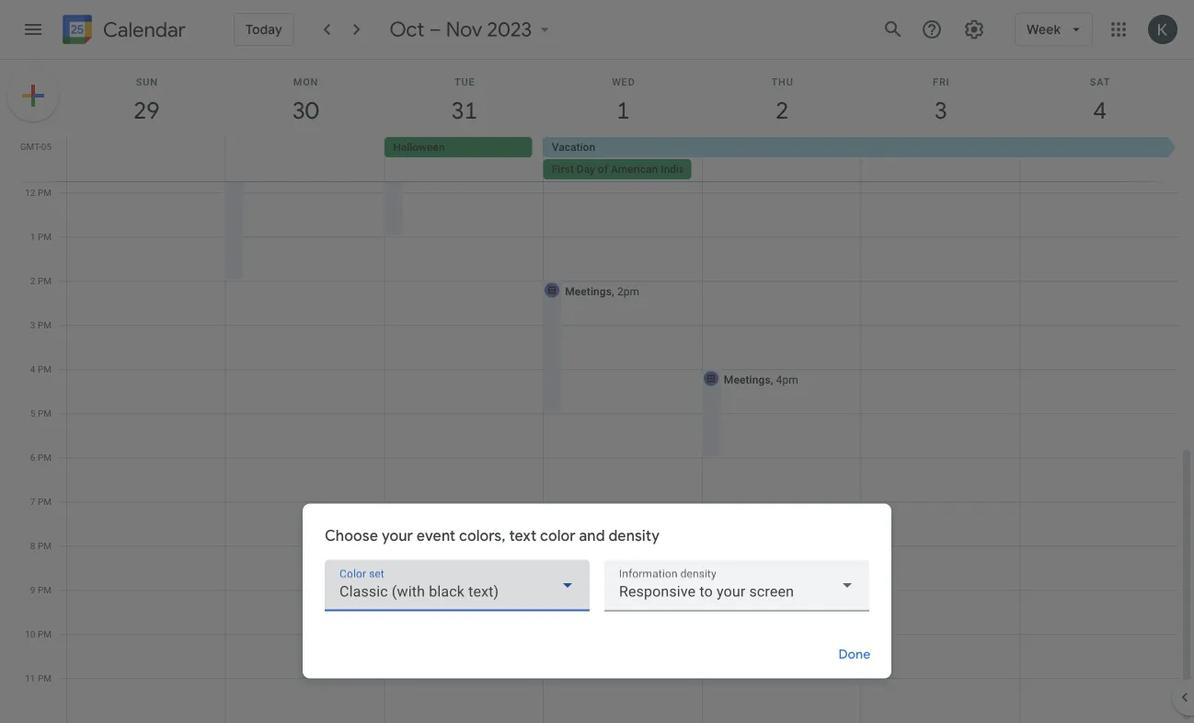 Task type: describe. For each thing, give the bounding box(es) containing it.
11 pm
[[25, 673, 52, 684]]

oct – nov 2023 button
[[383, 17, 562, 42]]

5
[[30, 408, 35, 419]]

1 cell from the left
[[67, 137, 226, 181]]

row inside grid
[[59, 137, 1195, 181]]

gmt-
[[20, 141, 41, 152]]

11
[[25, 673, 35, 684]]

oct
[[390, 17, 425, 42]]

10 pm
[[25, 629, 52, 640]]

done button
[[826, 633, 885, 677]]

indian
[[661, 163, 692, 176]]

4 cell from the left
[[703, 137, 862, 181]]

4pm
[[777, 373, 799, 386]]

vacation button
[[544, 137, 1179, 157]]

first day of american indian heritage month
[[552, 163, 771, 176]]

and
[[580, 527, 605, 546]]

1
[[30, 231, 35, 242]]

heritage
[[694, 163, 737, 176]]

halloween button
[[385, 137, 533, 157]]

2 pm
[[30, 275, 52, 286]]

9 pm
[[30, 585, 52, 596]]

calendar
[[103, 17, 186, 43]]

4
[[30, 364, 35, 375]]

9
[[30, 585, 35, 596]]

halloween
[[393, 141, 445, 154]]

pm for 2 pm
[[38, 275, 52, 286]]

10
[[25, 629, 35, 640]]

vacation
[[552, 141, 596, 154]]

12
[[25, 187, 35, 198]]

pm for 10 pm
[[38, 629, 52, 640]]

6
[[30, 452, 35, 463]]

choose your event colors, text color and density dialog
[[303, 504, 892, 679]]

grid containing halloween
[[0, 59, 1195, 724]]

–
[[430, 17, 442, 42]]

support image
[[922, 18, 944, 41]]

8
[[30, 540, 35, 551]]

pm for 3 pm
[[38, 319, 52, 331]]

5 cell from the left
[[862, 137, 1020, 181]]

meetings for meetings , 2pm
[[565, 285, 612, 298]]

4 pm
[[30, 364, 52, 375]]

, for 2pm
[[612, 285, 615, 298]]

05
[[41, 141, 52, 152]]

pm for 4 pm
[[38, 364, 52, 375]]

colors,
[[459, 527, 506, 546]]

today button
[[234, 13, 294, 46]]

2pm
[[618, 285, 640, 298]]

cell containing vacation
[[544, 137, 1179, 181]]

, for 4pm
[[771, 373, 774, 386]]

calendar element
[[59, 11, 186, 52]]

american
[[611, 163, 658, 176]]

calendar heading
[[99, 17, 186, 43]]

pm for 11 pm
[[38, 673, 52, 684]]

pm for 8 pm
[[38, 540, 52, 551]]

12 pm
[[25, 187, 52, 198]]

density
[[609, 527, 660, 546]]

2023
[[487, 17, 533, 42]]



Task type: vqa. For each thing, say whether or not it's contained in the screenshot.
Tasks Sidebar icon
no



Task type: locate. For each thing, give the bounding box(es) containing it.
meetings left 2pm
[[565, 285, 612, 298]]

3
[[30, 319, 35, 331]]

day
[[577, 163, 596, 176]]

1 horizontal spatial meetings
[[724, 373, 771, 386]]

pm for 7 pm
[[38, 496, 52, 507]]

pm right 11
[[38, 673, 52, 684]]

None field
[[325, 560, 590, 612], [605, 560, 870, 612], [325, 560, 590, 612], [605, 560, 870, 612]]

event
[[417, 527, 456, 546]]

month
[[740, 163, 771, 176]]

done
[[839, 647, 871, 663]]

3 pm
[[30, 319, 52, 331]]

meetings left 4pm
[[724, 373, 771, 386]]

6 cell from the left
[[1020, 137, 1179, 181]]

0 horizontal spatial ,
[[612, 285, 615, 298]]

pm right 5
[[38, 408, 52, 419]]

1 vertical spatial ,
[[771, 373, 774, 386]]

2
[[30, 275, 35, 286]]

pm right 8
[[38, 540, 52, 551]]

3 cell from the left
[[544, 137, 1179, 181]]

pm for 6 pm
[[38, 452, 52, 463]]

, left 2pm
[[612, 285, 615, 298]]

7
[[30, 496, 35, 507]]

12 pm from the top
[[38, 673, 52, 684]]

text
[[509, 527, 537, 546]]

pm right 4
[[38, 364, 52, 375]]

2 cell from the left
[[226, 137, 385, 181]]

pm right 12
[[38, 187, 52, 198]]

meetings for meetings , 4pm
[[724, 373, 771, 386]]

5 pm
[[30, 408, 52, 419]]

your
[[382, 527, 413, 546]]

5 pm from the top
[[38, 364, 52, 375]]

10 pm from the top
[[38, 585, 52, 596]]

cell
[[67, 137, 226, 181], [226, 137, 385, 181], [544, 137, 1179, 181], [703, 137, 862, 181], [862, 137, 1020, 181], [1020, 137, 1179, 181]]

11 pm from the top
[[38, 629, 52, 640]]

grid
[[0, 59, 1195, 724]]

3 pm from the top
[[38, 275, 52, 286]]

first
[[552, 163, 574, 176]]

today
[[246, 21, 282, 38]]

pm right 2
[[38, 275, 52, 286]]

gmt-05
[[20, 141, 52, 152]]

pm for 9 pm
[[38, 585, 52, 596]]

row containing halloween
[[59, 137, 1195, 181]]

6 pm
[[30, 452, 52, 463]]

1 horizontal spatial ,
[[771, 373, 774, 386]]

,
[[612, 285, 615, 298], [771, 373, 774, 386]]

, left 4pm
[[771, 373, 774, 386]]

oct – nov 2023
[[390, 17, 533, 42]]

first day of american indian heritage month button
[[544, 159, 771, 180]]

meetings , 2pm
[[565, 285, 640, 298]]

pm for 1 pm
[[38, 231, 52, 242]]

7 pm
[[30, 496, 52, 507]]

pm right 10
[[38, 629, 52, 640]]

pm for 12 pm
[[38, 187, 52, 198]]

0 vertical spatial ,
[[612, 285, 615, 298]]

2 pm from the top
[[38, 231, 52, 242]]

pm right 3
[[38, 319, 52, 331]]

0 horizontal spatial meetings
[[565, 285, 612, 298]]

row
[[59, 137, 1195, 181]]

0 vertical spatial meetings
[[565, 285, 612, 298]]

choose
[[325, 527, 378, 546]]

pm right 1
[[38, 231, 52, 242]]

color
[[540, 527, 576, 546]]

1 vertical spatial meetings
[[724, 373, 771, 386]]

pm right 9
[[38, 585, 52, 596]]

meetings
[[565, 285, 612, 298], [724, 373, 771, 386]]

4 pm from the top
[[38, 319, 52, 331]]

nov
[[446, 17, 483, 42]]

pm for 5 pm
[[38, 408, 52, 419]]

meetings , 4pm
[[724, 373, 799, 386]]

7 pm from the top
[[38, 452, 52, 463]]

pm
[[38, 187, 52, 198], [38, 231, 52, 242], [38, 275, 52, 286], [38, 319, 52, 331], [38, 364, 52, 375], [38, 408, 52, 419], [38, 452, 52, 463], [38, 496, 52, 507], [38, 540, 52, 551], [38, 585, 52, 596], [38, 629, 52, 640], [38, 673, 52, 684]]

pm right '6'
[[38, 452, 52, 463]]

1 pm
[[30, 231, 52, 242]]

1 pm from the top
[[38, 187, 52, 198]]

9 pm from the top
[[38, 540, 52, 551]]

8 pm
[[30, 540, 52, 551]]

choose your event colors, text color and density
[[325, 527, 660, 546]]

8 pm from the top
[[38, 496, 52, 507]]

of
[[598, 163, 609, 176]]

pm right '7'
[[38, 496, 52, 507]]

6 pm from the top
[[38, 408, 52, 419]]



